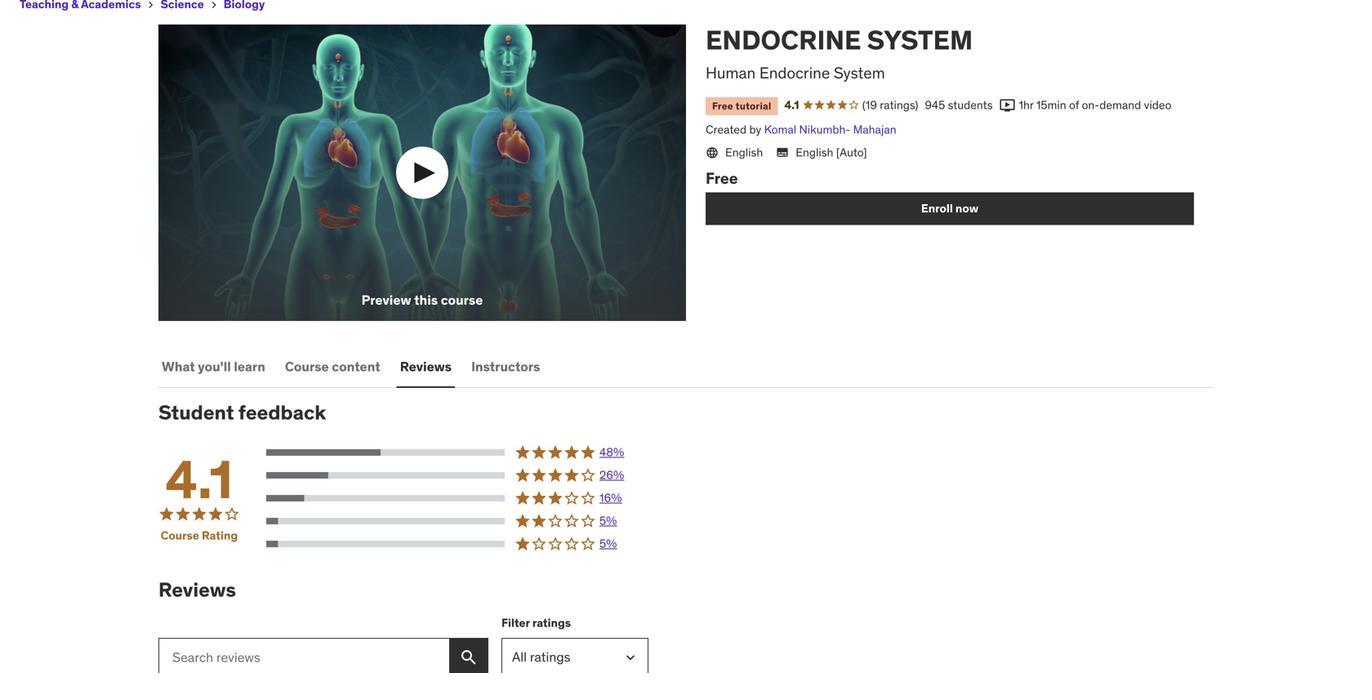 Task type: vqa. For each thing, say whether or not it's contained in the screenshot.
on-
yes



Task type: locate. For each thing, give the bounding box(es) containing it.
course for course content
[[285, 358, 329, 375]]

1 horizontal spatial english
[[796, 145, 833, 160]]

endocrine system human endocrine system
[[706, 24, 973, 83]]

tutorial
[[736, 99, 771, 112]]

instructors
[[471, 358, 540, 375]]

system
[[834, 63, 885, 83]]

this
[[414, 292, 438, 308]]

0 vertical spatial free
[[712, 99, 733, 112]]

instructors button
[[468, 347, 543, 386]]

0 horizontal spatial english
[[725, 145, 763, 160]]

free for free
[[706, 168, 738, 188]]

1 5% from the top
[[600, 514, 617, 528]]

1 horizontal spatial 4.1
[[784, 97, 799, 112]]

1 english from the left
[[725, 145, 763, 160]]

course inside button
[[285, 358, 329, 375]]

rating
[[202, 528, 238, 543]]

4.1 up created by komal nikumbh- mahajan
[[784, 97, 799, 112]]

created by komal nikumbh- mahajan
[[706, 122, 897, 137]]

reviews button
[[397, 347, 455, 386]]

endocrine
[[759, 63, 830, 83]]

mahajan
[[853, 122, 897, 137]]

5% button
[[266, 513, 649, 529], [266, 536, 649, 552]]

english down by
[[725, 145, 763, 160]]

course
[[441, 292, 483, 308]]

you'll
[[198, 358, 231, 375]]

1 vertical spatial course
[[161, 528, 199, 543]]

free for free tutorial
[[712, 99, 733, 112]]

1 horizontal spatial course
[[285, 358, 329, 375]]

what you'll learn button
[[158, 347, 269, 386]]

course left rating
[[161, 528, 199, 543]]

course content button
[[282, 347, 384, 386]]

submit search image
[[459, 648, 479, 667]]

1 vertical spatial reviews
[[158, 577, 236, 602]]

1 vertical spatial free
[[706, 168, 738, 188]]

1 horizontal spatial reviews
[[400, 358, 452, 375]]

free down course language 'icon'
[[706, 168, 738, 188]]

2 5% button from the top
[[266, 536, 649, 552]]

english
[[725, 145, 763, 160], [796, 145, 833, 160]]

students
[[948, 97, 993, 112]]

course left content
[[285, 358, 329, 375]]

enroll now
[[921, 201, 979, 216]]

free up created on the top right of page
[[712, 99, 733, 112]]

free tutorial
[[712, 99, 771, 112]]

closed captions image
[[776, 146, 789, 159]]

1 vertical spatial 5% button
[[266, 536, 649, 552]]

1 5% button from the top
[[266, 513, 649, 529]]

what you'll learn
[[162, 358, 265, 375]]

0 vertical spatial 5%
[[600, 514, 617, 528]]

komal nikumbh- mahajan link
[[764, 122, 897, 137]]

reviews down course rating
[[158, 577, 236, 602]]

xsmall image
[[144, 0, 157, 11]]

4.1
[[784, 97, 799, 112], [166, 447, 233, 513]]

on-
[[1082, 97, 1100, 112]]

0 vertical spatial course
[[285, 358, 329, 375]]

free
[[712, 99, 733, 112], [706, 168, 738, 188]]

student feedback
[[158, 400, 326, 425]]

english for english [auto]
[[796, 145, 833, 160]]

reviews
[[400, 358, 452, 375], [158, 577, 236, 602]]

0 vertical spatial reviews
[[400, 358, 452, 375]]

filter ratings
[[502, 615, 571, 630]]

1 vertical spatial 5%
[[600, 536, 617, 551]]

system
[[867, 24, 973, 56]]

human
[[706, 63, 756, 83]]

xsmall image
[[207, 0, 220, 11]]

4.1 up course rating
[[166, 447, 233, 513]]

2 english from the left
[[796, 145, 833, 160]]

course
[[285, 358, 329, 375], [161, 528, 199, 543]]

1hr
[[1019, 97, 1034, 112]]

26% button
[[266, 467, 649, 484]]

0 vertical spatial 5% button
[[266, 513, 649, 529]]

945 students
[[925, 97, 993, 112]]

english down nikumbh-
[[796, 145, 833, 160]]

0 horizontal spatial 4.1
[[166, 447, 233, 513]]

reviews down this
[[400, 358, 452, 375]]

now
[[956, 201, 979, 216]]

5%
[[600, 514, 617, 528], [600, 536, 617, 551]]

0 horizontal spatial reviews
[[158, 577, 236, 602]]

0 horizontal spatial course
[[161, 528, 199, 543]]

Search reviews text field
[[158, 638, 449, 673]]

(19 ratings)
[[862, 97, 918, 112]]

48% button
[[266, 444, 649, 461]]

945
[[925, 97, 945, 112]]

0 vertical spatial 4.1
[[784, 97, 799, 112]]



Task type: describe. For each thing, give the bounding box(es) containing it.
enroll now button
[[706, 192, 1194, 225]]

filter
[[502, 615, 530, 630]]

content
[[332, 358, 380, 375]]

48%
[[600, 445, 624, 460]]

1hr 15min of on-demand video
[[1019, 97, 1172, 112]]

enroll
[[921, 201, 953, 216]]

course language image
[[706, 146, 719, 159]]

of
[[1069, 97, 1079, 112]]

16% button
[[266, 490, 649, 506]]

preview this course button
[[158, 24, 686, 321]]

what
[[162, 358, 195, 375]]

reviews inside button
[[400, 358, 452, 375]]

course rating
[[161, 528, 238, 543]]

video
[[1144, 97, 1172, 112]]

endocrine
[[706, 24, 861, 56]]

course for course rating
[[161, 528, 199, 543]]

nikumbh-
[[799, 122, 851, 137]]

demand
[[1100, 97, 1141, 112]]

small image
[[999, 97, 1016, 113]]

learn
[[234, 358, 265, 375]]

15min
[[1036, 97, 1066, 112]]

student
[[158, 400, 234, 425]]

(19
[[862, 97, 877, 112]]

ratings
[[532, 615, 571, 630]]

created
[[706, 122, 747, 137]]

english for english
[[725, 145, 763, 160]]

2 5% from the top
[[600, 536, 617, 551]]

26%
[[600, 468, 624, 482]]

16%
[[600, 491, 622, 505]]

by
[[749, 122, 761, 137]]

feedback
[[238, 400, 326, 425]]

1 vertical spatial 4.1
[[166, 447, 233, 513]]

course content
[[285, 358, 380, 375]]

english [auto]
[[796, 145, 867, 160]]

[auto]
[[836, 145, 867, 160]]

komal
[[764, 122, 797, 137]]

preview
[[362, 292, 411, 308]]

ratings)
[[880, 97, 918, 112]]

preview this course
[[362, 292, 483, 308]]



